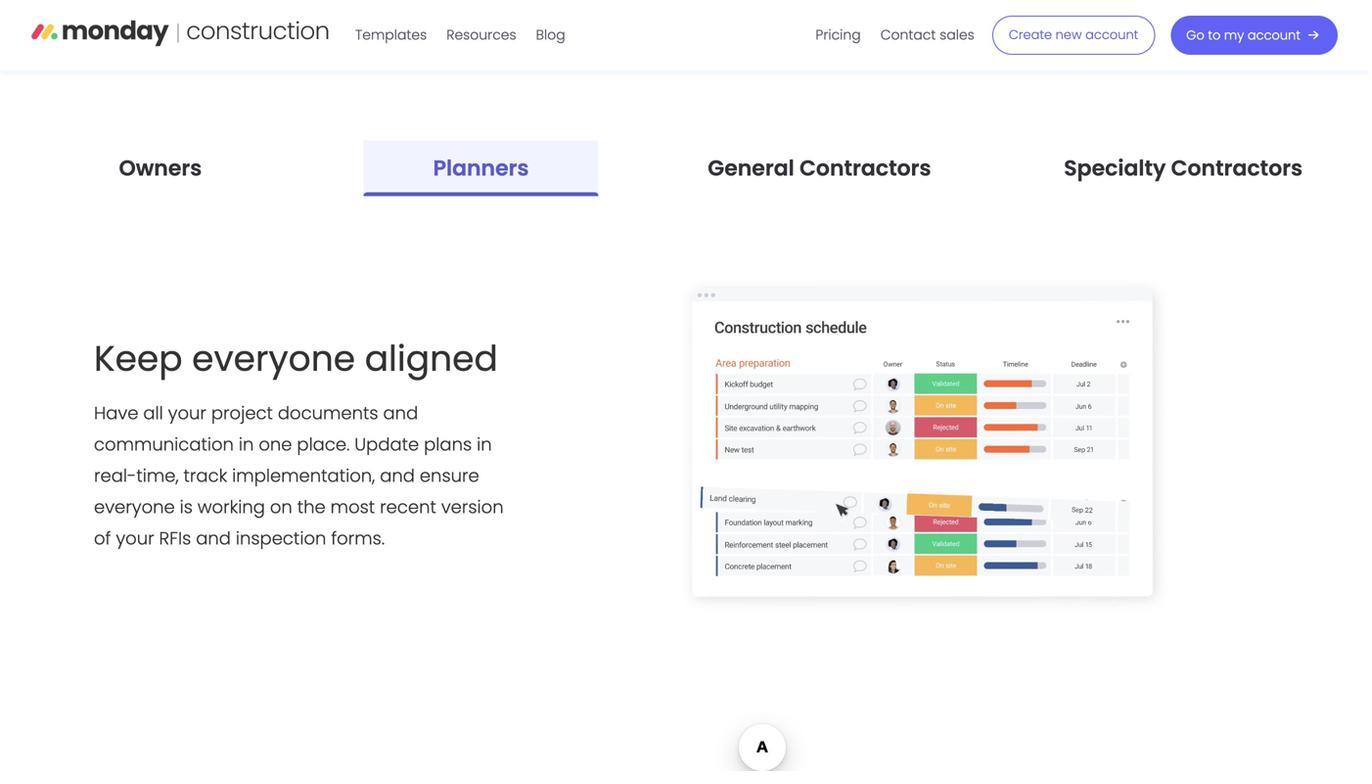 Task type: describe. For each thing, give the bounding box(es) containing it.
keep everyone aligned
[[94, 334, 498, 383]]

specialty contractors
[[1064, 153, 1303, 183]]

0 vertical spatial everyone
[[192, 334, 355, 383]]

0 vertical spatial and
[[383, 401, 418, 426]]

go to my account button
[[1171, 16, 1338, 55]]

contractors for general contractors
[[800, 153, 931, 183]]

https://dapulse res.cloudinary.com/image/upload/v1603296463/generator_featured%20images/mini%20sites/construction/construction_minisite_logo_homepagecolor.png image
[[31, 13, 330, 54]]

templates
[[355, 25, 427, 44]]

sales
[[940, 25, 975, 44]]

real-
[[94, 463, 136, 488]]

2 in from the left
[[477, 432, 492, 457]]

general contractors
[[708, 153, 931, 183]]

documents
[[278, 401, 378, 426]]

have all your project documents and communication in one place. update plans in real-time, track implementation, and ensure everyone is working on the most recent version of your rfis and inspection forms.
[[94, 401, 504, 551]]

update
[[355, 432, 419, 457]]

forms.
[[331, 526, 385, 551]]

contact sales button
[[871, 20, 984, 51]]

to
[[1208, 26, 1221, 44]]

owners
[[119, 153, 202, 183]]

planners
[[433, 153, 529, 183]]

new
[[1056, 26, 1082, 44]]

is
[[180, 495, 193, 520]]

general
[[708, 153, 795, 183]]

1 in from the left
[[239, 432, 254, 457]]

communication
[[94, 432, 234, 457]]

implementation,
[[232, 463, 375, 488]]

track
[[184, 463, 227, 488]]

specialty
[[1064, 153, 1166, 183]]

keep
[[94, 334, 183, 383]]

have
[[94, 401, 138, 426]]

place.
[[297, 432, 350, 457]]

aligned
[[365, 334, 498, 383]]

go
[[1187, 26, 1205, 44]]

all
[[143, 401, 163, 426]]

everyone inside "have all your project documents and communication in one place. update plans in real-time, track implementation, and ensure everyone is working on the most recent version of your rfis and inspection forms."
[[94, 495, 175, 520]]

the
[[297, 495, 326, 520]]



Task type: vqa. For each thing, say whether or not it's contained in the screenshot.
HTTPS://DAPULSE RES.CLOUDINARY.COM/IMAGE/UPLOAD/V1603296463/GENERATOR_FEATURED%20IMAGES/MINI%20SITES/CONSTRUCTION/CONSTRUCTION_MINISITE_LOGO_HOMEPAGECOLOR.PNG
yes



Task type: locate. For each thing, give the bounding box(es) containing it.
version
[[441, 495, 504, 520]]

1 horizontal spatial your
[[168, 401, 206, 426]]

on
[[270, 495, 292, 520]]

1 contractors from the left
[[800, 153, 931, 183]]

of
[[94, 526, 111, 551]]

main element
[[345, 0, 1338, 70]]

and up update
[[383, 401, 418, 426]]

contractors
[[800, 153, 931, 183], [1171, 153, 1303, 183]]

account
[[1086, 26, 1139, 44], [1248, 26, 1301, 44]]

ensure
[[420, 463, 479, 488]]

recent
[[380, 495, 436, 520]]

one
[[259, 432, 292, 457]]

rfis
[[159, 526, 191, 551]]

create new account button
[[992, 16, 1155, 55]]

pricing link
[[806, 20, 871, 51]]

your right the all
[[168, 401, 206, 426]]

resources link
[[437, 20, 526, 51]]

everyone down real-
[[94, 495, 175, 520]]

and
[[383, 401, 418, 426], [380, 463, 415, 488], [196, 526, 231, 551]]

most
[[330, 495, 375, 520]]

planners tab
[[364, 140, 599, 196]]

and down working
[[196, 526, 231, 551]]

0 horizontal spatial contractors
[[800, 153, 931, 183]]

create new account
[[1009, 26, 1139, 44]]

your
[[168, 401, 206, 426], [116, 526, 154, 551]]

1 vertical spatial everyone
[[94, 495, 175, 520]]

1 vertical spatial your
[[116, 526, 154, 551]]

working
[[198, 495, 265, 520]]

your right of
[[116, 526, 154, 551]]

plans
[[424, 432, 472, 457]]

go to my account
[[1187, 26, 1301, 44]]

2 vertical spatial and
[[196, 526, 231, 551]]

1 horizontal spatial contractors
[[1171, 153, 1303, 183]]

0 vertical spatial your
[[168, 401, 206, 426]]

time,
[[136, 463, 179, 488]]

resources
[[447, 25, 516, 44]]

templates link
[[345, 20, 437, 51]]

contact sales
[[881, 25, 975, 44]]

account right my
[[1248, 26, 1301, 44]]

blog link
[[526, 20, 575, 51]]

inspection
[[236, 526, 326, 551]]

in
[[239, 432, 254, 457], [477, 432, 492, 457]]

my
[[1224, 26, 1244, 44]]

1 horizontal spatial in
[[477, 432, 492, 457]]

1 horizontal spatial everyone
[[192, 334, 355, 383]]

0 horizontal spatial in
[[239, 432, 254, 457]]

list
[[806, 0, 984, 70]]

contractors for specialty contractors
[[1171, 153, 1303, 183]]

list containing pricing
[[806, 0, 984, 70]]

pricing
[[816, 25, 861, 44]]

2 contractors from the left
[[1171, 153, 1303, 183]]

create
[[1009, 26, 1052, 44]]

in left one
[[239, 432, 254, 457]]

0 horizontal spatial account
[[1086, 26, 1139, 44]]

1 horizontal spatial account
[[1248, 26, 1301, 44]]

everyone
[[192, 334, 355, 383], [94, 495, 175, 520]]

project
[[211, 401, 273, 426]]

everyone up the project
[[192, 334, 355, 383]]

and down update
[[380, 463, 415, 488]]

0 horizontal spatial your
[[116, 526, 154, 551]]

blog
[[536, 25, 565, 44]]

1 vertical spatial and
[[380, 463, 415, 488]]

0 horizontal spatial everyone
[[94, 495, 175, 520]]

account right new
[[1086, 26, 1139, 44]]

in right plans
[[477, 432, 492, 457]]

documentation-navigation tab list
[[0, 140, 1369, 646]]

contact
[[881, 25, 936, 44]]



